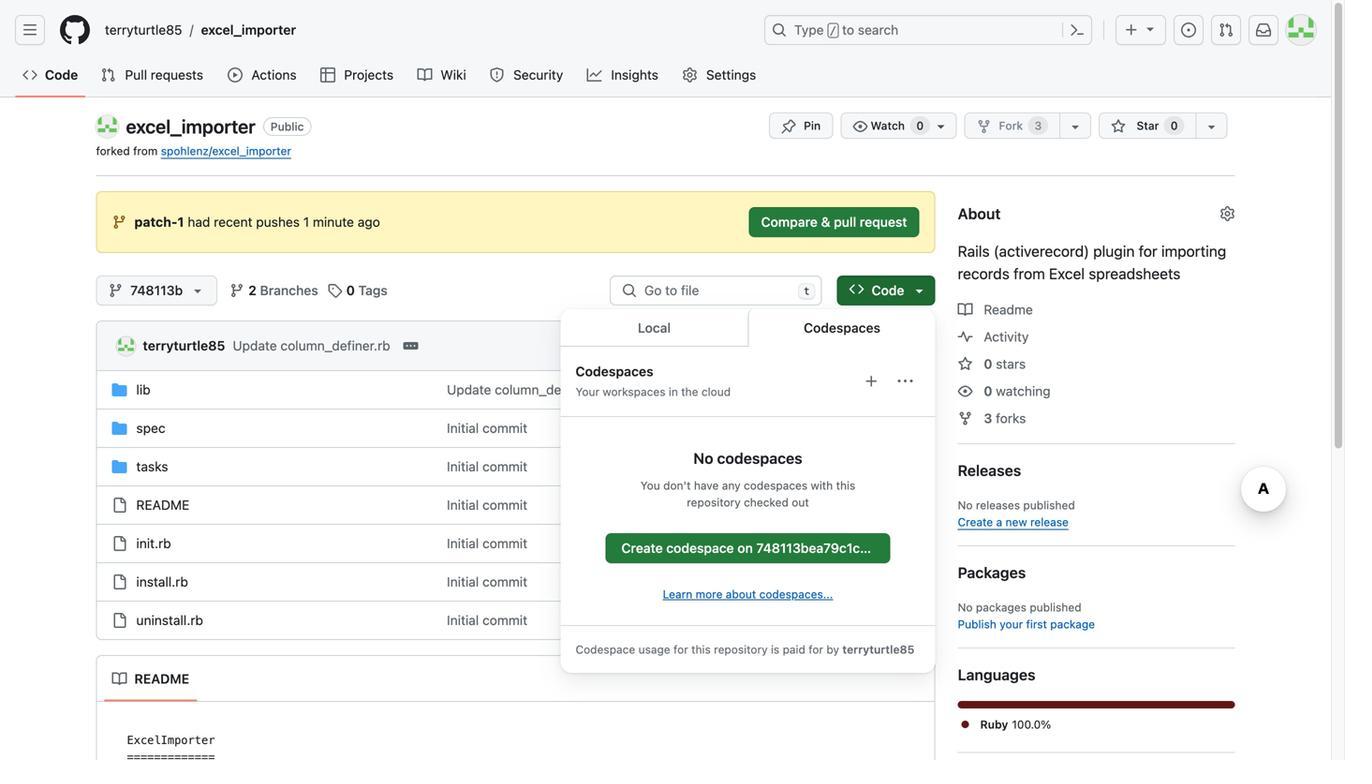 Task type: describe. For each thing, give the bounding box(es) containing it.
/ for terryturtle85
[[190, 22, 194, 37]]

command palette image
[[1070, 22, 1085, 37]]

column_definer.rb for bottom update column_definer.rb link
[[495, 382, 605, 397]]

column_definer.rb for update column_definer.rb link to the top
[[281, 338, 391, 353]]

no for no packages published publish your first package
[[958, 601, 973, 614]]

0 vertical spatial terryturtle85 link
[[97, 15, 190, 45]]

no packages published publish your first package
[[958, 601, 1096, 631]]

codespaces button
[[748, 309, 936, 347]]

no for no releases published create a new release
[[958, 499, 973, 512]]

code inside dropdown button
[[872, 283, 905, 298]]

activity
[[984, 329, 1030, 344]]

0 vertical spatial minute
[[313, 214, 354, 230]]

dot fill image
[[958, 717, 973, 732]]

commit for init.rb
[[483, 536, 528, 551]]

3 forks
[[984, 411, 1027, 426]]

15 for init.rb
[[844, 536, 858, 551]]

insights link
[[580, 61, 668, 89]]

notifications image
[[1257, 22, 1272, 37]]

triangle down image for 748113b
[[190, 283, 205, 298]]

0 stars
[[984, 356, 1026, 372]]

commit for spec
[[483, 420, 528, 436]]

graph image
[[587, 67, 602, 82]]

years for uninstall.rb
[[861, 613, 894, 628]]

readme link
[[958, 302, 1034, 317]]

create a new release link
[[958, 516, 1069, 529]]

release
[[1031, 516, 1069, 529]]

owner avatar image
[[96, 115, 119, 138]]

star
[[1137, 119, 1160, 132]]

settings link
[[675, 61, 766, 89]]

748113b for 748113b
[[130, 283, 183, 298]]

spec link
[[136, 420, 166, 436]]

type / to search
[[795, 22, 899, 37]]

1 vertical spatial readme
[[135, 671, 189, 687]]

eye image
[[853, 119, 868, 134]]

fork 3
[[1000, 119, 1042, 132]]

ruby 100.0 element
[[958, 701, 1236, 709]]

t
[[804, 286, 810, 297]]

15 years ago for uninstall.rb
[[844, 613, 920, 628]]

releases
[[977, 499, 1021, 512]]

fork
[[1000, 119, 1024, 132]]

had
[[188, 214, 210, 230]]

(activerecord)
[[994, 242, 1090, 260]]

book image
[[112, 672, 127, 687]]

wiki link
[[410, 61, 475, 89]]

initial commit link for tasks
[[447, 459, 528, 474]]

initial commit for uninstall.rb
[[447, 613, 528, 628]]

excelimporter
[[127, 734, 215, 747]]

initial commit link for uninstall.rb
[[447, 613, 528, 628]]

local
[[638, 320, 671, 336]]

settings
[[707, 67, 757, 82]]

patch-1 link
[[135, 214, 184, 230]]

watching
[[997, 383, 1051, 399]]

0 vertical spatial from
[[133, 144, 158, 157]]

star 0
[[1134, 119, 1179, 132]]

0 for stars
[[984, 356, 993, 372]]

ago for init.rb
[[897, 536, 920, 551]]

requests
[[151, 67, 203, 82]]

forks
[[996, 411, 1027, 426]]

new
[[1006, 516, 1028, 529]]

published for release
[[1024, 499, 1076, 512]]

packages
[[977, 601, 1027, 614]]

initial for install.rb
[[447, 574, 479, 590]]

compare
[[762, 214, 818, 230]]

rails (activerecord) plugin for importing records from excel spreadsheets
[[958, 242, 1227, 283]]

years for init.rb
[[861, 536, 894, 551]]

releases
[[958, 462, 1022, 479]]

patch-
[[135, 214, 178, 230]]

pull requests
[[125, 67, 203, 82]]

ruby 100.0%
[[981, 718, 1052, 731]]

book image for readme link
[[958, 302, 973, 317]]

git pull request image
[[101, 67, 116, 82]]

code button
[[838, 276, 936, 306]]

terryturtle85 for terryturtle85 / excel_importer
[[105, 22, 182, 37]]

issue opened image
[[1182, 22, 1197, 37]]

0 vertical spatial code
[[45, 67, 78, 82]]

repo forked image for fork
[[977, 119, 992, 134]]

1 vertical spatial excel_importer link
[[126, 115, 256, 137]]

to
[[843, 22, 855, 37]]

install.rb link
[[136, 574, 188, 590]]

2 branches
[[249, 283, 318, 298]]

748113b link
[[693, 337, 738, 354]]

0 vertical spatial excel_importer link
[[194, 15, 304, 45]]

activity link
[[958, 329, 1030, 344]]

rails
[[958, 242, 990, 260]]

initial for spec
[[447, 420, 479, 436]]

0 for tags
[[347, 283, 355, 298]]

git pull request image
[[1219, 22, 1234, 37]]

uninstall.rb link
[[136, 613, 203, 628]]

importing
[[1162, 242, 1227, 260]]

spec
[[136, 420, 166, 436]]

100.0%
[[1013, 718, 1052, 731]]

ruby
[[981, 718, 1009, 731]]

compare & pull request link
[[749, 207, 920, 237]]

published for package
[[1030, 601, 1082, 614]]

package
[[1051, 618, 1096, 631]]

initial for uninstall.rb
[[447, 613, 479, 628]]

readme
[[981, 302, 1034, 317]]

748113b for 748113b · 1 minute ago
[[693, 339, 738, 352]]

tags
[[359, 283, 388, 298]]

sc 9kayk9 0 image
[[112, 215, 127, 230]]

security link
[[482, 61, 572, 89]]

star image
[[1112, 119, 1127, 134]]

spohlenz/excel_importer
[[161, 144, 291, 157]]

releases link
[[958, 462, 1022, 479]]

0 horizontal spatial update
[[233, 338, 277, 353]]

projects link
[[313, 61, 403, 89]]

branches
[[260, 283, 318, 298]]

search
[[858, 22, 899, 37]]

0 vertical spatial readme link
[[136, 497, 190, 513]]

packages
[[958, 564, 1027, 582]]

1 vertical spatial terryturtle85 link
[[143, 338, 225, 353]]

pull requests link
[[93, 61, 213, 89]]

recent
[[214, 214, 253, 230]]

initial commit for install.rb
[[447, 574, 528, 590]]

lib
[[136, 382, 151, 397]]

initial commit for tasks
[[447, 459, 528, 474]]

install.rb
[[136, 574, 188, 590]]

your
[[1000, 618, 1024, 631]]

spohlenz/excel_importer link
[[161, 144, 291, 157]]

0 vertical spatial 3
[[1035, 119, 1042, 132]]

initial commit link for spec
[[447, 420, 528, 436]]

plus image
[[1125, 22, 1140, 37]]

insights
[[611, 67, 659, 82]]

public
[[271, 120, 304, 133]]

Go to file text field
[[645, 277, 791, 305]]

initial commit link for readme
[[447, 497, 528, 513]]

local button
[[561, 309, 748, 347]]

table image
[[320, 67, 335, 82]]



Task type: vqa. For each thing, say whether or not it's contained in the screenshot.
Sort popup button
no



Task type: locate. For each thing, give the bounding box(es) containing it.
stars
[[997, 356, 1026, 372]]

initial for tasks
[[447, 459, 479, 474]]

initial commit for spec
[[447, 420, 528, 436]]

first
[[1027, 618, 1048, 631]]

initial for readme
[[447, 497, 479, 513]]

book image up pulse icon
[[958, 302, 973, 317]]

1 horizontal spatial repo forked image
[[977, 119, 992, 134]]

3 left forks
[[984, 411, 993, 426]]

column_definer.rb
[[281, 338, 391, 353], [495, 382, 605, 397]]

excel_importer up forked from spohlenz/excel_importer
[[126, 115, 256, 137]]

0 vertical spatial update column_definer.rb
[[233, 338, 391, 353]]

terryturtle85 for terryturtle85
[[143, 338, 225, 353]]

2 no from the top
[[958, 601, 973, 614]]

1 horizontal spatial 748113b
[[693, 339, 738, 352]]

actions link
[[220, 61, 305, 89]]

initial for init.rb
[[447, 536, 479, 551]]

748113b · 1 minute ago
[[693, 339, 815, 352]]

1 horizontal spatial /
[[830, 24, 837, 37]]

3 initial from the top
[[447, 497, 479, 513]]

0 vertical spatial 15 years ago
[[844, 536, 920, 551]]

readme link up init.rb
[[136, 497, 190, 513]]

0 horizontal spatial repo forked image
[[958, 411, 973, 426]]

1 vertical spatial 15
[[844, 613, 858, 628]]

readme link
[[136, 497, 190, 513], [105, 664, 197, 694]]

directory image for spec
[[112, 421, 127, 436]]

1 vertical spatial book image
[[958, 302, 973, 317]]

forked
[[96, 144, 130, 157]]

1 vertical spatial update
[[447, 382, 491, 397]]

0 right the tag image
[[347, 283, 355, 298]]

request
[[860, 214, 908, 230]]

/
[[190, 22, 194, 37], [830, 24, 837, 37]]

6 commit from the top
[[483, 613, 528, 628]]

1 horizontal spatial update column_definer.rb link
[[447, 382, 605, 397]]

5 commit from the top
[[483, 574, 528, 590]]

minute right pushes
[[313, 214, 354, 230]]

commit for tasks
[[483, 459, 528, 474]]

list containing terryturtle85 / excel_importer
[[97, 15, 754, 45]]

0 vertical spatial no
[[958, 499, 973, 512]]

code menu
[[561, 309, 936, 673]]

pushes
[[256, 214, 300, 230]]

1 directory image from the top
[[112, 382, 127, 397]]

published inside no packages published publish your first package
[[1030, 601, 1082, 614]]

from inside rails (activerecord) plugin for importing records from excel spreadsheets
[[1014, 265, 1046, 283]]

create
[[958, 516, 994, 529]]

repo forked image down eye icon
[[958, 411, 973, 426]]

commit for readme
[[483, 497, 528, 513]]

no releases published create a new release
[[958, 499, 1076, 529]]

search image
[[622, 283, 637, 298]]

6 initial commit from the top
[[447, 613, 528, 628]]

1 horizontal spatial minute
[[756, 339, 792, 352]]

publish
[[958, 618, 997, 631]]

0 tags
[[347, 283, 388, 298]]

4 initial commit from the top
[[447, 536, 528, 551]]

0 horizontal spatial 748113b
[[130, 283, 183, 298]]

3 initial commit from the top
[[447, 497, 528, 513]]

excel_importer link
[[194, 15, 304, 45], [126, 115, 256, 137]]

published up release
[[1024, 499, 1076, 512]]

initial commit link for init.rb
[[447, 536, 528, 551]]

748113b right git branch icon
[[130, 283, 183, 298]]

packages link
[[958, 561, 1236, 584]]

pulse image
[[958, 329, 973, 344]]

1 horizontal spatial update
[[447, 382, 491, 397]]

no up create
[[958, 499, 973, 512]]

tab list
[[561, 309, 936, 347]]

minute right ·
[[756, 339, 792, 352]]

minute down codespaces button
[[853, 382, 894, 397]]

uninstall.rb
[[136, 613, 203, 628]]

2 15 from the top
[[844, 613, 858, 628]]

watch
[[868, 119, 909, 132]]

1 horizontal spatial triangle down image
[[912, 283, 927, 298]]

update column_definer.rb
[[233, 338, 391, 353], [447, 382, 605, 397]]

0 vertical spatial years
[[861, 536, 894, 551]]

1 vertical spatial no
[[958, 601, 973, 614]]

codespaces
[[804, 320, 881, 336]]

code image
[[850, 282, 865, 297]]

records
[[958, 265, 1010, 283]]

git branch image
[[108, 283, 123, 298]]

tab list containing local
[[561, 309, 936, 347]]

0 vertical spatial 15
[[844, 536, 858, 551]]

1 years from the top
[[861, 536, 894, 551]]

5 initial commit from the top
[[447, 574, 528, 590]]

1 15 from the top
[[844, 536, 858, 551]]

0 watching
[[984, 383, 1051, 399]]

tasks link
[[136, 459, 168, 474]]

directory image for lib
[[112, 382, 127, 397]]

1 vertical spatial 15 years ago
[[844, 613, 920, 628]]

2 initial commit from the top
[[447, 459, 528, 474]]

748113b inside 748113b 'popup button'
[[130, 283, 183, 298]]

1 vertical spatial 748113b
[[693, 339, 738, 352]]

1 right ·
[[747, 339, 753, 352]]

2 directory image from the top
[[112, 421, 127, 436]]

0 horizontal spatial book image
[[418, 67, 433, 82]]

about
[[958, 205, 1001, 223]]

add this repository to a list image
[[1205, 119, 1220, 134]]

5 initial from the top
[[447, 574, 479, 590]]

2 commit from the top
[[483, 459, 528, 474]]

book image for wiki link
[[418, 67, 433, 82]]

1 no from the top
[[958, 499, 973, 512]]

tasks
[[136, 459, 168, 474]]

1 vertical spatial update column_definer.rb link
[[447, 382, 605, 397]]

0 vertical spatial terryturtle85
[[105, 22, 182, 37]]

star image
[[958, 357, 973, 372]]

0 for watching
[[984, 383, 993, 399]]

triangle down image for code
[[912, 283, 927, 298]]

from down (activerecord)
[[1014, 265, 1046, 283]]

748113b
[[130, 283, 183, 298], [693, 339, 738, 352]]

1 initial from the top
[[447, 420, 479, 436]]

0 horizontal spatial update column_definer.rb
[[233, 338, 391, 353]]

0 horizontal spatial code
[[45, 67, 78, 82]]

commit
[[483, 420, 528, 436], [483, 459, 528, 474], [483, 497, 528, 513], [483, 536, 528, 551], [483, 574, 528, 590], [483, 613, 528, 628]]

from right the "forked"
[[133, 144, 158, 157]]

triangle down image
[[1144, 21, 1159, 36]]

0 horizontal spatial from
[[133, 144, 158, 157]]

homepage image
[[60, 15, 90, 45]]

pin
[[804, 119, 821, 132]]

terryturtle85 image
[[117, 337, 135, 356]]

triangle down image right code icon
[[912, 283, 927, 298]]

compare & pull request
[[762, 214, 908, 230]]

0 horizontal spatial 3
[[984, 411, 993, 426]]

pin image
[[782, 119, 797, 134]]

repo forked image for 3
[[958, 411, 973, 426]]

tag image
[[328, 283, 343, 298]]

terryturtle85 right terryturtle85 image
[[143, 338, 225, 353]]

directory image
[[112, 382, 127, 397], [112, 421, 127, 436]]

748113b button
[[96, 276, 218, 306]]

/ inside 'type / to search'
[[830, 24, 837, 37]]

edit repository metadata image
[[1221, 206, 1236, 221]]

ago
[[358, 214, 380, 230], [795, 339, 815, 352], [897, 382, 920, 397], [897, 536, 920, 551], [897, 613, 920, 628]]

3 right fork
[[1035, 119, 1042, 132]]

6 initial commit link from the top
[[447, 613, 528, 628]]

0 vertical spatial repo forked image
[[977, 119, 992, 134]]

0 vertical spatial column_definer.rb
[[281, 338, 391, 353]]

1 vertical spatial update column_definer.rb
[[447, 382, 605, 397]]

terryturtle85 link up pull
[[97, 15, 190, 45]]

excel_importer
[[201, 22, 296, 37], [126, 115, 256, 137]]

play image
[[228, 67, 243, 82]]

0 vertical spatial book image
[[418, 67, 433, 82]]

15 for uninstall.rb
[[844, 613, 858, 628]]

3 initial commit link from the top
[[447, 497, 528, 513]]

eye image
[[958, 384, 973, 399]]

0 vertical spatial published
[[1024, 499, 1076, 512]]

terryturtle85
[[105, 22, 182, 37], [143, 338, 225, 353]]

no inside no packages published publish your first package
[[958, 601, 973, 614]]

book image
[[418, 67, 433, 82], [958, 302, 973, 317]]

0 right star
[[1171, 119, 1179, 132]]

initial commit for init.rb
[[447, 536, 528, 551]]

0 users starred this repository element
[[1165, 116, 1185, 135]]

1 vertical spatial excel_importer
[[126, 115, 256, 137]]

triangle down image left git branch image
[[190, 283, 205, 298]]

git branch image
[[230, 283, 245, 298]]

pull
[[125, 67, 147, 82]]

0 horizontal spatial update column_definer.rb link
[[233, 338, 391, 353]]

0 vertical spatial directory image
[[112, 382, 127, 397]]

1 triangle down image from the left
[[190, 283, 205, 298]]

0
[[917, 119, 924, 132], [1171, 119, 1179, 132], [347, 283, 355, 298], [984, 356, 993, 372], [984, 383, 993, 399]]

6 initial from the top
[[447, 613, 479, 628]]

plugin
[[1094, 242, 1135, 260]]

1 commit from the top
[[483, 420, 528, 436]]

4 commit from the top
[[483, 536, 528, 551]]

terryturtle85 link
[[97, 15, 190, 45], [143, 338, 225, 353]]

book image inside readme link
[[958, 302, 973, 317]]

1 vertical spatial directory image
[[112, 421, 127, 436]]

excel
[[1050, 265, 1085, 283]]

1 vertical spatial published
[[1030, 601, 1082, 614]]

code
[[45, 67, 78, 82], [872, 283, 905, 298]]

0 left stars
[[984, 356, 993, 372]]

pin button
[[770, 112, 834, 139]]

1 15 years ago from the top
[[844, 536, 920, 551]]

1 down codespaces button
[[843, 382, 849, 397]]

code link
[[15, 61, 86, 89]]

1 horizontal spatial code
[[872, 283, 905, 298]]

excel_importer link up forked from spohlenz/excel_importer
[[126, 115, 256, 137]]

readme link down "uninstall.rb" link
[[105, 664, 197, 694]]

·
[[741, 339, 744, 352]]

0 vertical spatial 748113b
[[130, 283, 183, 298]]

0 vertical spatial readme
[[136, 497, 190, 513]]

1 vertical spatial from
[[1014, 265, 1046, 283]]

code right code image
[[45, 67, 78, 82]]

1 horizontal spatial 3
[[1035, 119, 1042, 132]]

2 15 years ago from the top
[[844, 613, 920, 628]]

repo forked image left fork
[[977, 119, 992, 134]]

2 vertical spatial minute
[[853, 382, 894, 397]]

1 initial commit link from the top
[[447, 420, 528, 436]]

/ left to
[[830, 24, 837, 37]]

1 vertical spatial terryturtle85
[[143, 338, 225, 353]]

excel_importer up play icon
[[201, 22, 296, 37]]

initial commit for readme
[[447, 497, 528, 513]]

update column_definer.rb link
[[233, 338, 391, 353], [447, 382, 605, 397]]

1 vertical spatial column_definer.rb
[[495, 382, 605, 397]]

commit for install.rb
[[483, 574, 528, 590]]

ago for lib
[[897, 382, 920, 397]]

patch-1 had recent pushes 1 minute ago
[[135, 214, 380, 230]]

&
[[822, 214, 831, 230]]

initial commit
[[447, 420, 528, 436], [447, 459, 528, 474], [447, 497, 528, 513], [447, 536, 528, 551], [447, 574, 528, 590], [447, 613, 528, 628]]

book image inside wiki link
[[418, 67, 433, 82]]

/ up requests
[[190, 22, 194, 37]]

2
[[249, 283, 257, 298]]

directory image
[[112, 459, 127, 474]]

initial commit link
[[447, 420, 528, 436], [447, 459, 528, 474], [447, 497, 528, 513], [447, 536, 528, 551], [447, 574, 528, 590], [447, 613, 528, 628]]

directory image left lib
[[112, 382, 127, 397]]

list
[[97, 15, 754, 45]]

0 horizontal spatial minute
[[313, 214, 354, 230]]

update
[[233, 338, 277, 353], [447, 382, 491, 397]]

2 initial from the top
[[447, 459, 479, 474]]

lib link
[[136, 382, 151, 397]]

/ for type
[[830, 24, 837, 37]]

15 years ago
[[844, 536, 920, 551], [844, 613, 920, 628]]

terryturtle85 up pull
[[105, 22, 182, 37]]

a
[[997, 516, 1003, 529]]

0 horizontal spatial /
[[190, 22, 194, 37]]

init.rb
[[136, 536, 171, 551]]

repo forked image
[[977, 119, 992, 134], [958, 411, 973, 426]]

/ inside terryturtle85 / excel_importer
[[190, 22, 194, 37]]

gear image
[[683, 67, 698, 82]]

type
[[795, 22, 824, 37]]

2 initial commit link from the top
[[447, 459, 528, 474]]

1 initial commit from the top
[[447, 420, 528, 436]]

0 horizontal spatial column_definer.rb
[[281, 338, 391, 353]]

no inside no releases published create a new release
[[958, 499, 973, 512]]

languages
[[958, 666, 1036, 684]]

2 triangle down image from the left
[[912, 283, 927, 298]]

0 vertical spatial excel_importer
[[201, 22, 296, 37]]

0 vertical spatial update column_definer.rb link
[[233, 338, 391, 353]]

code right code icon
[[872, 283, 905, 298]]

terryturtle85 inside terryturtle85 / excel_importer
[[105, 22, 182, 37]]

0 right the watch
[[917, 119, 924, 132]]

1 horizontal spatial column_definer.rb
[[495, 382, 605, 397]]

excel_importer link up play icon
[[194, 15, 304, 45]]

748113b left ·
[[693, 339, 738, 352]]

directory image left spec link
[[112, 421, 127, 436]]

projects
[[344, 67, 394, 82]]

init.rb link
[[136, 536, 171, 551]]

excel_importer inside terryturtle85 / excel_importer
[[201, 22, 296, 37]]

1 vertical spatial repo forked image
[[958, 411, 973, 426]]

1 vertical spatial minute
[[756, 339, 792, 352]]

book image left the wiki
[[418, 67, 433, 82]]

published up package
[[1030, 601, 1082, 614]]

1 left had at the top left
[[178, 214, 184, 230]]

0 right eye icon
[[984, 383, 993, 399]]

1 horizontal spatial book image
[[958, 302, 973, 317]]

1 vertical spatial 3
[[984, 411, 993, 426]]

readme up init.rb
[[136, 497, 190, 513]]

4 initial commit link from the top
[[447, 536, 528, 551]]

2 horizontal spatial minute
[[853, 382, 894, 397]]

5 initial commit link from the top
[[447, 574, 528, 590]]

1 vertical spatial readme link
[[105, 664, 197, 694]]

triangle down image
[[190, 283, 205, 298], [912, 283, 927, 298]]

commit for uninstall.rb
[[483, 613, 528, 628]]

open commit details image
[[404, 338, 419, 353]]

initial commit link for install.rb
[[447, 574, 528, 590]]

ago for uninstall.rb
[[897, 613, 920, 628]]

code image
[[22, 67, 37, 82]]

1 horizontal spatial from
[[1014, 265, 1046, 283]]

shield image
[[490, 67, 505, 82]]

no up publish
[[958, 601, 973, 614]]

15 years ago for init.rb
[[844, 536, 920, 551]]

pull
[[834, 214, 857, 230]]

3 commit from the top
[[483, 497, 528, 513]]

0 vertical spatial update
[[233, 338, 277, 353]]

forked from spohlenz/excel_importer
[[96, 144, 291, 157]]

2 years from the top
[[861, 613, 894, 628]]

1 horizontal spatial update column_definer.rb
[[447, 382, 605, 397]]

readme right book image
[[135, 671, 189, 687]]

1 vertical spatial code
[[872, 283, 905, 298]]

1 right pushes
[[303, 214, 309, 230]]

terryturtle85 link right terryturtle85 image
[[143, 338, 225, 353]]

0 horizontal spatial triangle down image
[[190, 283, 205, 298]]

spreadsheets
[[1089, 265, 1181, 283]]

4 initial from the top
[[447, 536, 479, 551]]

see your forks of this repository image
[[1069, 119, 1084, 134]]

1 vertical spatial years
[[861, 613, 894, 628]]

published inside no releases published create a new release
[[1024, 499, 1076, 512]]



